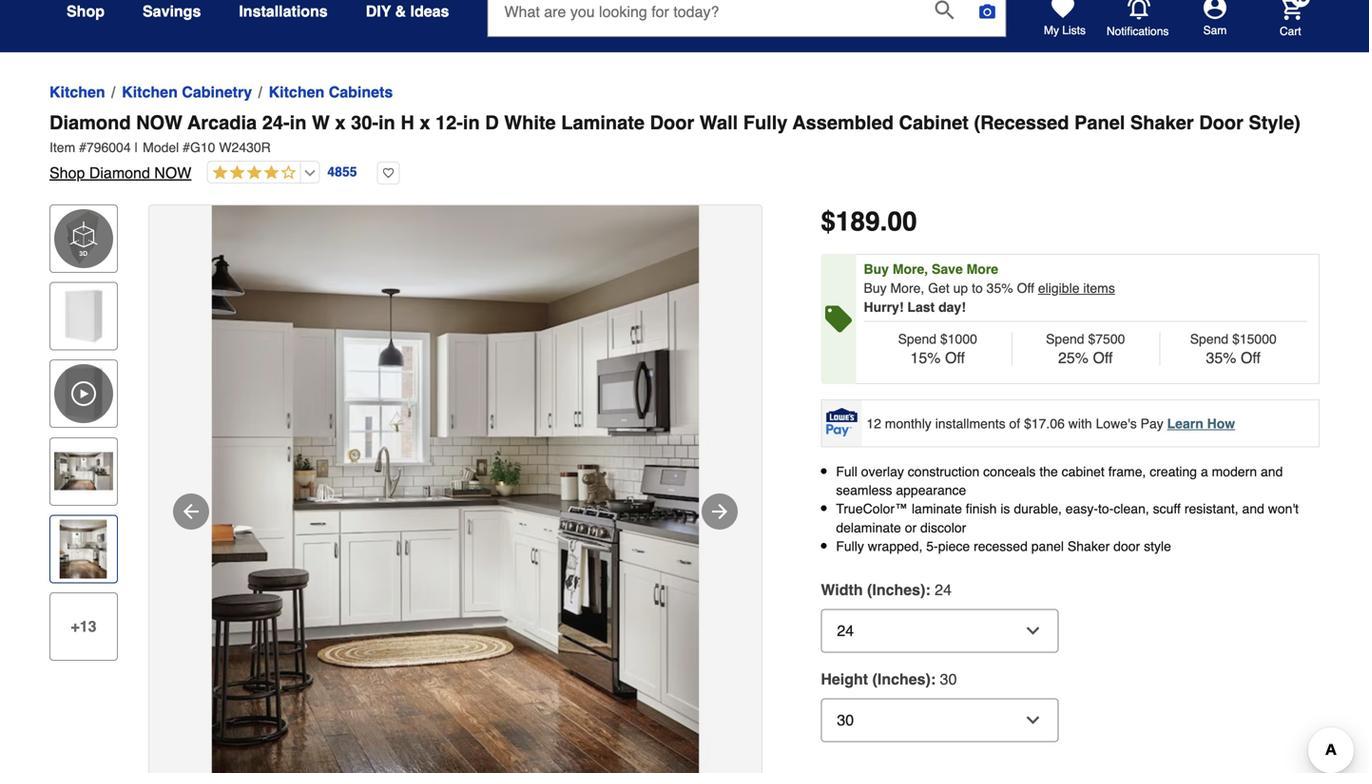 Task type: vqa. For each thing, say whether or not it's contained in the screenshot.
rightmost Door
yes



Task type: describe. For each thing, give the bounding box(es) containing it.
diamond inside diamond now arcadia 24-in w x 30-in h x 12-in d white laminate door wall fully assembled cabinet (recessed panel shaker door style) item # 796004 | model # g10 w2430r
[[49, 112, 131, 134]]

25%
[[1058, 349, 1089, 367]]

off for 35% off
[[1241, 349, 1261, 367]]

kitchen link
[[49, 81, 105, 104]]

appearance
[[896, 483, 967, 498]]

buy for buy more, save more
[[864, 262, 889, 277]]

diy & ideas
[[366, 2, 449, 20]]

cabinets
[[329, 83, 393, 101]]

item number 7 9 6 0 0 4 and model number g 1 0   w 2 4 3 0 r element
[[49, 138, 1320, 157]]

conceals
[[984, 464, 1036, 479]]

diamond now arcadia 24-in w x 30-in h x 12-in d white laminate door wall fully assembled cabinet (recessed panel shaker door style) item # 796004 | model # g10 w2430r
[[49, 112, 1301, 155]]

notifications
[[1107, 24, 1169, 38]]

off inside buy more, get up to 35% off eligible items hurry! last day!
[[1017, 281, 1035, 296]]

5-
[[927, 539, 938, 554]]

spend $1000 15% off
[[898, 331, 978, 367]]

items
[[1084, 281, 1115, 296]]

heart outline image
[[377, 162, 400, 184]]

lowes pay logo image
[[823, 408, 861, 437]]

0 vertical spatial and
[[1261, 464, 1283, 479]]

spend for 15% off
[[898, 331, 937, 347]]

arcadia
[[188, 112, 257, 134]]

$17.06
[[1024, 416, 1065, 431]]

last
[[908, 300, 935, 315]]

width
[[821, 581, 863, 599]]

is
[[1001, 501, 1010, 517]]

cabinetry
[[182, 83, 252, 101]]

easy-
[[1066, 501, 1098, 517]]

fully inside diamond now arcadia 24-in w x 30-in h x 12-in d white laminate door wall fully assembled cabinet (recessed panel shaker door style) item # 796004 | model # g10 w2430r
[[743, 112, 788, 134]]

189
[[836, 206, 880, 237]]

$ 189 . 00
[[821, 206, 917, 237]]

1 door from the left
[[650, 112, 694, 134]]

white
[[504, 112, 556, 134]]

arrow left image
[[180, 500, 203, 523]]

laminate
[[561, 112, 645, 134]]

more
[[967, 262, 999, 277]]

my lists
[[1044, 24, 1086, 37]]

(inches) for height (inches)
[[873, 670, 931, 688]]

to
[[972, 281, 983, 296]]

more, for save
[[893, 262, 928, 277]]

30
[[940, 670, 957, 688]]

diamond now  #g10 w2430r - thumbnail2 image
[[54, 442, 113, 501]]

tag filled image
[[825, 306, 852, 332]]

00
[[888, 206, 917, 237]]

w
[[312, 112, 330, 134]]

2 door from the left
[[1199, 112, 1244, 134]]

installations
[[239, 2, 328, 20]]

modern
[[1212, 464, 1257, 479]]

$7500
[[1088, 331, 1125, 347]]

wrapped,
[[868, 539, 923, 554]]

save
[[932, 262, 963, 277]]

kitchen cabinets link
[[269, 81, 393, 104]]

eligible
[[1038, 281, 1080, 296]]

scuff
[[1153, 501, 1181, 517]]

shop for shop diamond now
[[49, 164, 85, 182]]

$
[[821, 206, 836, 237]]

buy for buy more, get up to 35% off eligible items hurry! last day!
[[864, 281, 887, 296]]

12-
[[436, 112, 463, 134]]

learn how link
[[1167, 416, 1236, 431]]

cart
[[1280, 24, 1302, 38]]

model
[[143, 140, 179, 155]]

fully inside full overlay construction conceals the cabinet frame, creating a modern and seamless appearance truecolor™ laminate finish is durable, easy-to-clean, scuff resistant, and won't delaminate or discolor fully wrapped, 5-piece recessed panel shaker door style
[[836, 539, 864, 554]]

savings
[[143, 2, 201, 20]]

style
[[1144, 539, 1172, 554]]

kitchen for kitchen cabinetry
[[122, 83, 178, 101]]

pay
[[1141, 416, 1164, 431]]

style)
[[1249, 112, 1301, 134]]

discolor
[[921, 520, 967, 535]]

shaker inside full overlay construction conceals the cabinet frame, creating a modern and seamless appearance truecolor™ laminate finish is durable, easy-to-clean, scuff resistant, and won't delaminate or discolor fully wrapped, 5-piece recessed panel shaker door style
[[1068, 539, 1110, 554]]

truecolor™
[[836, 501, 908, 517]]

$15000
[[1233, 331, 1277, 347]]

seamless
[[836, 483, 892, 498]]

get
[[928, 281, 950, 296]]

off for 25% off
[[1093, 349, 1113, 367]]

up
[[954, 281, 968, 296]]

frame,
[[1109, 464, 1146, 479]]

off for 15% off
[[945, 349, 965, 367]]

now inside diamond now arcadia 24-in w x 30-in h x 12-in d white laminate door wall fully assembled cabinet (recessed panel shaker door style) item # 796004 | model # g10 w2430r
[[136, 112, 183, 134]]

clean,
[[1114, 501, 1150, 517]]

4855
[[328, 164, 357, 179]]

width (inches) : 24
[[821, 581, 952, 599]]

installments
[[936, 416, 1006, 431]]

&
[[395, 2, 406, 20]]

laminate
[[912, 501, 962, 517]]

kitchen cabinetry
[[122, 83, 252, 101]]

hurry!
[[864, 300, 904, 315]]

24-
[[262, 112, 290, 134]]

piece
[[938, 539, 970, 554]]

shop diamond now
[[49, 164, 192, 182]]

lowe's
[[1096, 416, 1137, 431]]

diamond now  #g10 w2430r - thumbnail3 image
[[54, 520, 113, 579]]

construction
[[908, 464, 980, 479]]

resistant,
[[1185, 501, 1239, 517]]

delaminate
[[836, 520, 901, 535]]

15%
[[911, 349, 941, 367]]

w2430r
[[219, 140, 271, 155]]

spend for 35% off
[[1190, 331, 1229, 347]]

height (inches) : 30
[[821, 670, 957, 688]]



Task type: locate. For each thing, give the bounding box(es) containing it.
1 horizontal spatial in
[[378, 112, 395, 134]]

35% down $15000
[[1206, 349, 1237, 367]]

shaker down easy-
[[1068, 539, 1110, 554]]

of
[[1010, 416, 1021, 431]]

sam
[[1204, 24, 1227, 37]]

2 buy from the top
[[864, 281, 887, 296]]

diamond now  #g10 w2430r - thumbnail image
[[54, 287, 113, 346]]

1 kitchen from the left
[[49, 83, 105, 101]]

spend inside spend $1000 15% off
[[898, 331, 937, 347]]

full overlay construction conceals the cabinet frame, creating a modern and seamless appearance truecolor™ laminate finish is durable, easy-to-clean, scuff resistant, and won't delaminate or discolor fully wrapped, 5-piece recessed panel shaker door style
[[836, 464, 1299, 554]]

my lists link
[[1044, 0, 1086, 38]]

3 spend from the left
[[1190, 331, 1229, 347]]

0 horizontal spatial door
[[650, 112, 694, 134]]

0 horizontal spatial spend
[[898, 331, 937, 347]]

and right modern
[[1261, 464, 1283, 479]]

0 vertical spatial :
[[926, 581, 931, 599]]

1 horizontal spatial #
[[183, 140, 190, 155]]

1 vertical spatial 35%
[[1206, 349, 1237, 367]]

kitchen cabinets
[[269, 83, 393, 101]]

buy more, save more
[[864, 262, 999, 277]]

durable,
[[1014, 501, 1062, 517]]

1 horizontal spatial 35%
[[1206, 349, 1237, 367]]

now
[[136, 112, 183, 134], [154, 164, 192, 182]]

and left "won't"
[[1243, 501, 1265, 517]]

1 horizontal spatial kitchen
[[122, 83, 178, 101]]

(inches) for width (inches)
[[867, 581, 926, 599]]

0 vertical spatial fully
[[743, 112, 788, 134]]

eligible items button
[[1038, 281, 1115, 296]]

30-
[[351, 112, 379, 134]]

(inches) left 30
[[873, 670, 931, 688]]

the
[[1040, 464, 1058, 479]]

spend
[[898, 331, 937, 347], [1046, 331, 1085, 347], [1190, 331, 1229, 347]]

: left 30
[[931, 670, 936, 688]]

off inside spend $7500 25% off
[[1093, 349, 1113, 367]]

0 horizontal spatial kitchen
[[49, 83, 105, 101]]

camera image
[[978, 2, 997, 21]]

cart button
[[1253, 0, 1311, 39]]

#
[[79, 140, 86, 155], [183, 140, 190, 155]]

spend up 15%
[[898, 331, 937, 347]]

0 vertical spatial more,
[[893, 262, 928, 277]]

shaker right 'panel'
[[1131, 112, 1194, 134]]

or
[[905, 520, 917, 535]]

0 vertical spatial 35%
[[987, 281, 1013, 296]]

3 kitchen from the left
[[269, 83, 325, 101]]

kitchen up "model"
[[122, 83, 178, 101]]

wall
[[700, 112, 738, 134]]

spend for 25% off
[[1046, 331, 1085, 347]]

panel
[[1075, 112, 1125, 134]]

monthly
[[885, 416, 932, 431]]

finish
[[966, 501, 997, 517]]

more, left save
[[893, 262, 928, 277]]

lowe's home improvement cart image
[[1280, 0, 1303, 20]]

more,
[[893, 262, 928, 277], [891, 281, 925, 296]]

height
[[821, 670, 868, 688]]

1 vertical spatial now
[[154, 164, 192, 182]]

12 monthly installments of $17.06 with lowe's pay learn how
[[867, 416, 1236, 431]]

2 x from the left
[[420, 112, 430, 134]]

1 vertical spatial buy
[[864, 281, 887, 296]]

:
[[926, 581, 931, 599], [931, 670, 936, 688]]

arrow right image
[[709, 500, 731, 523]]

item
[[49, 140, 75, 155]]

2 horizontal spatial in
[[463, 112, 480, 134]]

savings button
[[143, 0, 201, 29]]

installations button
[[239, 0, 328, 29]]

2 in from the left
[[378, 112, 395, 134]]

0 horizontal spatial #
[[79, 140, 86, 155]]

4 stars image
[[208, 165, 296, 182]]

now up "model"
[[136, 112, 183, 134]]

1 vertical spatial and
[[1243, 501, 1265, 517]]

24
[[935, 581, 952, 599]]

shaker inside diamond now arcadia 24-in w x 30-in h x 12-in d white laminate door wall fully assembled cabinet (recessed panel shaker door style) item # 796004 | model # g10 w2430r
[[1131, 112, 1194, 134]]

1 vertical spatial (inches)
[[873, 670, 931, 688]]

3 in from the left
[[463, 112, 480, 134]]

assembled
[[793, 112, 894, 134]]

shop up kitchen link
[[67, 2, 105, 20]]

0 horizontal spatial 35%
[[987, 281, 1013, 296]]

0 vertical spatial buy
[[864, 262, 889, 277]]

None search field
[[487, 0, 1007, 52]]

1 vertical spatial :
[[931, 670, 936, 688]]

kitchen cabinetry link
[[122, 81, 252, 104]]

1 x from the left
[[335, 112, 346, 134]]

fully
[[743, 112, 788, 134], [836, 539, 864, 554]]

0 horizontal spatial fully
[[743, 112, 788, 134]]

+13
[[71, 618, 97, 635]]

more, inside buy more, get up to 35% off eligible items hurry! last day!
[[891, 281, 925, 296]]

kitchen for kitchen
[[49, 83, 105, 101]]

diamond up 796004
[[49, 112, 131, 134]]

and
[[1261, 464, 1283, 479], [1243, 501, 1265, 517]]

1 vertical spatial shop
[[49, 164, 85, 182]]

off down $15000
[[1241, 349, 1261, 367]]

(inches)
[[867, 581, 926, 599], [873, 670, 931, 688]]

1 buy from the top
[[864, 262, 889, 277]]

won't
[[1268, 501, 1299, 517]]

spend left $15000
[[1190, 331, 1229, 347]]

1 spend from the left
[[898, 331, 937, 347]]

1 vertical spatial fully
[[836, 539, 864, 554]]

1 vertical spatial more,
[[891, 281, 925, 296]]

diy
[[366, 2, 391, 20]]

+13 button
[[49, 592, 118, 661]]

796004
[[86, 140, 131, 155]]

: for height (inches)
[[931, 670, 936, 688]]

door
[[1114, 539, 1140, 554]]

kitchen for kitchen cabinets
[[269, 83, 325, 101]]

0 horizontal spatial in
[[290, 112, 307, 134]]

1 vertical spatial shaker
[[1068, 539, 1110, 554]]

day!
[[939, 300, 966, 315]]

x right w
[[335, 112, 346, 134]]

x right h
[[420, 112, 430, 134]]

shop down item
[[49, 164, 85, 182]]

1 # from the left
[[79, 140, 86, 155]]

shop button
[[67, 0, 105, 29]]

0 horizontal spatial shaker
[[1068, 539, 1110, 554]]

0 vertical spatial shop
[[67, 2, 105, 20]]

x
[[335, 112, 346, 134], [420, 112, 430, 134]]

35%
[[987, 281, 1013, 296], [1206, 349, 1237, 367]]

off down $1000
[[945, 349, 965, 367]]

off left the eligible
[[1017, 281, 1035, 296]]

shaker
[[1131, 112, 1194, 134], [1068, 539, 1110, 554]]

1 horizontal spatial door
[[1199, 112, 1244, 134]]

0 horizontal spatial x
[[335, 112, 346, 134]]

kitchen
[[49, 83, 105, 101], [122, 83, 178, 101], [269, 83, 325, 101]]

diamond now  #g10 w2430r - 3 image
[[149, 205, 762, 773]]

1 in from the left
[[290, 112, 307, 134]]

2 kitchen from the left
[[122, 83, 178, 101]]

35% inside buy more, get up to 35% off eligible items hurry! last day!
[[987, 281, 1013, 296]]

2 spend from the left
[[1046, 331, 1085, 347]]

in left h
[[378, 112, 395, 134]]

panel
[[1032, 539, 1064, 554]]

in left d
[[463, 112, 480, 134]]

fully right wall
[[743, 112, 788, 134]]

kitchen inside kitchen cabinetry link
[[122, 83, 178, 101]]

door left the style) in the right of the page
[[1199, 112, 1244, 134]]

Search Query text field
[[488, 0, 920, 36]]

ideas
[[410, 2, 449, 20]]

1 horizontal spatial fully
[[836, 539, 864, 554]]

35% inside spend $15000 35% off
[[1206, 349, 1237, 367]]

2 horizontal spatial kitchen
[[269, 83, 325, 101]]

2 # from the left
[[183, 140, 190, 155]]

in
[[290, 112, 307, 134], [378, 112, 395, 134], [463, 112, 480, 134]]

overlay
[[861, 464, 904, 479]]

cabinet
[[1062, 464, 1105, 479]]

now down "model"
[[154, 164, 192, 182]]

0 vertical spatial shaker
[[1131, 112, 1194, 134]]

d
[[485, 112, 499, 134]]

off inside spend $15000 35% off
[[1241, 349, 1261, 367]]

off inside spend $1000 15% off
[[945, 349, 965, 367]]

spend $15000 35% off
[[1190, 331, 1277, 367]]

0 vertical spatial (inches)
[[867, 581, 926, 599]]

1 horizontal spatial spend
[[1046, 331, 1085, 347]]

fully down delaminate at bottom right
[[836, 539, 864, 554]]

: for width (inches)
[[926, 581, 931, 599]]

1 horizontal spatial shaker
[[1131, 112, 1194, 134]]

0 vertical spatial now
[[136, 112, 183, 134]]

more, up "last"
[[891, 281, 925, 296]]

.
[[880, 206, 888, 237]]

spend up 25%
[[1046, 331, 1085, 347]]

kitchen up 24-
[[269, 83, 325, 101]]

off
[[1017, 281, 1035, 296], [945, 349, 965, 367], [1093, 349, 1113, 367], [1241, 349, 1261, 367]]

kitchen up item
[[49, 83, 105, 101]]

35% right to at the right top of page
[[987, 281, 1013, 296]]

g10
[[190, 140, 215, 155]]

: left 24
[[926, 581, 931, 599]]

0 vertical spatial diamond
[[49, 112, 131, 134]]

with
[[1069, 416, 1092, 431]]

1 horizontal spatial x
[[420, 112, 430, 134]]

shop for shop
[[67, 2, 105, 20]]

sam button
[[1170, 0, 1261, 38]]

# right "model"
[[183, 140, 190, 155]]

lowe's home improvement notification center image
[[1128, 0, 1151, 20]]

diamond down 796004
[[89, 164, 150, 182]]

to-
[[1098, 501, 1114, 517]]

|
[[135, 140, 138, 155]]

(recessed
[[974, 112, 1069, 134]]

search image
[[935, 0, 954, 19]]

spend $7500 25% off
[[1046, 331, 1125, 367]]

buy inside buy more, get up to 35% off eligible items hurry! last day!
[[864, 281, 887, 296]]

diamond
[[49, 112, 131, 134], [89, 164, 150, 182]]

spend inside spend $7500 25% off
[[1046, 331, 1085, 347]]

in left w
[[290, 112, 307, 134]]

spend inside spend $15000 35% off
[[1190, 331, 1229, 347]]

12
[[867, 416, 882, 431]]

lowe's home improvement lists image
[[1052, 0, 1075, 19]]

# right item
[[79, 140, 86, 155]]

buy
[[864, 262, 889, 277], [864, 281, 887, 296]]

(inches) down wrapped, at the bottom of page
[[867, 581, 926, 599]]

door up item number 7 9 6 0 0 4 and model number g 1 0   w 2 4 3 0 r 'element'
[[650, 112, 694, 134]]

1 vertical spatial diamond
[[89, 164, 150, 182]]

2 horizontal spatial spend
[[1190, 331, 1229, 347]]

kitchen inside "kitchen cabinets" link
[[269, 83, 325, 101]]

off down $7500
[[1093, 349, 1113, 367]]

my
[[1044, 24, 1059, 37]]

more, for get
[[891, 281, 925, 296]]



